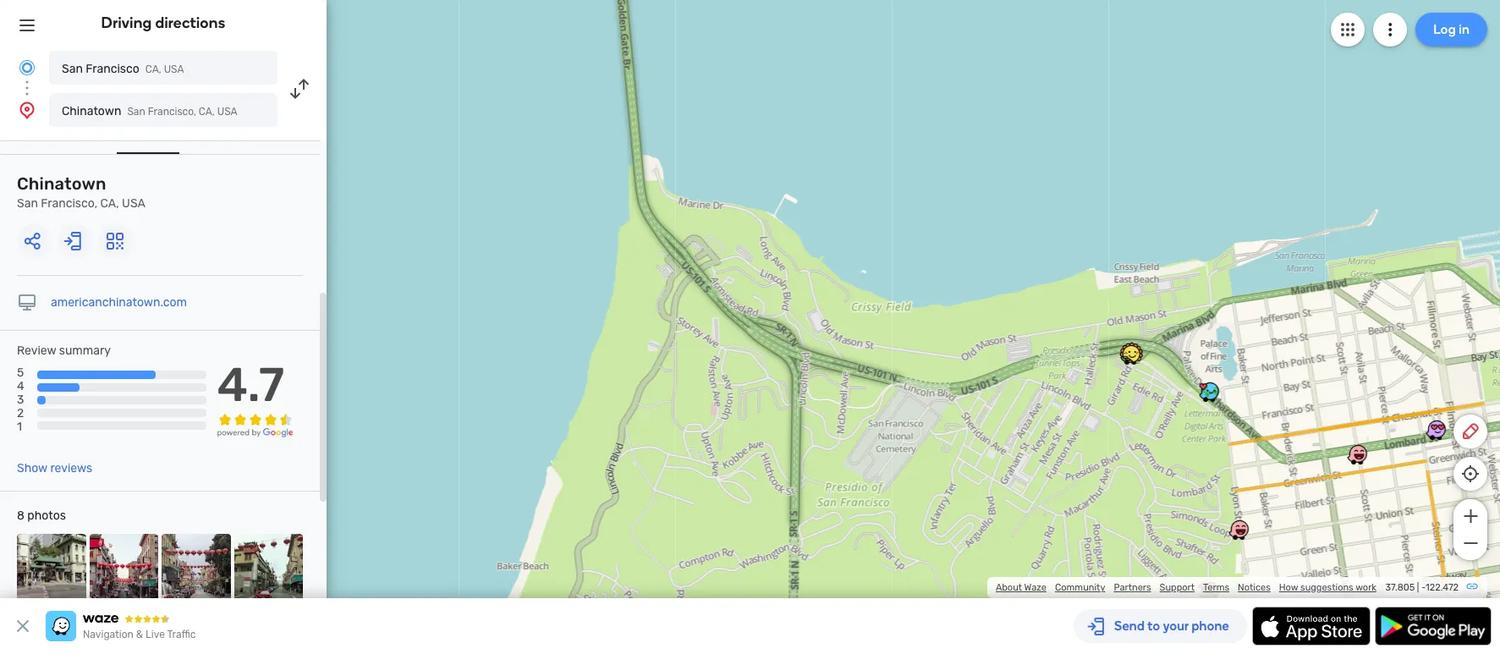 Task type: describe. For each thing, give the bounding box(es) containing it.
support
[[1160, 582, 1195, 593]]

8
[[17, 509, 24, 523]]

8 photos
[[17, 509, 66, 523]]

computer image
[[17, 293, 37, 313]]

directions
[[155, 14, 225, 32]]

notices link
[[1238, 582, 1271, 593]]

work
[[1356, 582, 1377, 593]]

1 vertical spatial ca,
[[199, 106, 215, 118]]

pencil image
[[1461, 421, 1481, 442]]

1 horizontal spatial san
[[62, 62, 83, 76]]

photos
[[27, 509, 66, 523]]

0 vertical spatial chinatown san francisco, ca, usa
[[62, 104, 237, 118]]

about waze community partners support terms notices how suggestions work
[[996, 582, 1377, 593]]

x image
[[13, 616, 33, 636]]

37.805 | -122.472
[[1386, 582, 1459, 593]]

francisco
[[86, 62, 139, 76]]

point
[[64, 126, 91, 140]]

1 vertical spatial chinatown san francisco, ca, usa
[[17, 173, 145, 211]]

notices
[[1238, 582, 1271, 593]]

image 2 of chinatown, sf image
[[89, 534, 158, 603]]

how suggestions work link
[[1279, 582, 1377, 593]]

navigation
[[83, 629, 134, 641]]

terms link
[[1203, 582, 1230, 593]]

terms
[[1203, 582, 1230, 593]]

1 vertical spatial francisco,
[[41, 196, 97, 211]]

current location image
[[17, 58, 37, 78]]

2 vertical spatial ca,
[[100, 196, 119, 211]]

starting point
[[17, 126, 91, 140]]

|
[[1417, 582, 1419, 593]]

2 horizontal spatial usa
[[217, 106, 237, 118]]

suggestions
[[1301, 582, 1354, 593]]

usa inside san francisco ca, usa
[[164, 63, 184, 75]]

about
[[996, 582, 1022, 593]]

community
[[1055, 582, 1106, 593]]

driving directions
[[101, 14, 225, 32]]

waze
[[1024, 582, 1047, 593]]

4.7
[[217, 357, 284, 413]]

community link
[[1055, 582, 1106, 593]]

partners link
[[1114, 582, 1151, 593]]



Task type: vqa. For each thing, say whether or not it's contained in the screenshot.
the bottom USA
yes



Task type: locate. For each thing, give the bounding box(es) containing it.
0 vertical spatial san
[[62, 62, 83, 76]]

2
[[17, 406, 24, 421]]

chinatown san francisco, ca, usa up destination
[[62, 104, 237, 118]]

francisco, up destination
[[148, 106, 196, 118]]

francisco,
[[148, 106, 196, 118], [41, 196, 97, 211]]

driving
[[101, 14, 152, 32]]

37.805
[[1386, 582, 1415, 593]]

ca, inside san francisco ca, usa
[[145, 63, 161, 75]]

link image
[[1466, 580, 1479, 593]]

usa
[[164, 63, 184, 75], [217, 106, 237, 118], [122, 196, 145, 211]]

0 vertical spatial francisco,
[[148, 106, 196, 118]]

chinatown down starting point button
[[17, 173, 106, 194]]

122.472
[[1426, 582, 1459, 593]]

zoom out image
[[1460, 533, 1481, 553]]

about waze link
[[996, 582, 1047, 593]]

americanchinatown.com
[[51, 295, 187, 310]]

1
[[17, 420, 22, 434]]

chinatown san francisco, ca, usa down point on the top left
[[17, 173, 145, 211]]

san
[[62, 62, 83, 76], [127, 106, 145, 118], [17, 196, 38, 211]]

0 vertical spatial chinatown
[[62, 104, 121, 118]]

support link
[[1160, 582, 1195, 593]]

image 4 of chinatown, sf image
[[234, 534, 303, 603]]

0 horizontal spatial san
[[17, 196, 38, 211]]

ca,
[[145, 63, 161, 75], [199, 106, 215, 118], [100, 196, 119, 211]]

0 horizontal spatial francisco,
[[41, 196, 97, 211]]

image 1 of chinatown, sf image
[[17, 534, 86, 603]]

review
[[17, 344, 56, 358]]

starting
[[17, 126, 61, 140]]

1 horizontal spatial usa
[[164, 63, 184, 75]]

2 vertical spatial san
[[17, 196, 38, 211]]

partners
[[1114, 582, 1151, 593]]

show
[[17, 461, 47, 476]]

destination button
[[117, 126, 180, 154]]

san left francisco
[[62, 62, 83, 76]]

-
[[1422, 582, 1426, 593]]

5 4 3 2 1
[[17, 366, 24, 434]]

show reviews
[[17, 461, 92, 476]]

1 vertical spatial usa
[[217, 106, 237, 118]]

summary
[[59, 344, 111, 358]]

&
[[136, 629, 143, 641]]

destination
[[117, 126, 180, 140]]

0 horizontal spatial usa
[[122, 196, 145, 211]]

image 3 of chinatown, sf image
[[162, 534, 231, 603]]

0 vertical spatial ca,
[[145, 63, 161, 75]]

san down starting point button
[[17, 196, 38, 211]]

live
[[146, 629, 165, 641]]

how
[[1279, 582, 1298, 593]]

2 horizontal spatial san
[[127, 106, 145, 118]]

2 horizontal spatial ca,
[[199, 106, 215, 118]]

review summary
[[17, 344, 111, 358]]

francisco, down starting point button
[[41, 196, 97, 211]]

4
[[17, 379, 24, 394]]

chinatown
[[62, 104, 121, 118], [17, 173, 106, 194]]

chinatown up point on the top left
[[62, 104, 121, 118]]

americanchinatown.com link
[[51, 295, 187, 310]]

san francisco ca, usa
[[62, 62, 184, 76]]

5
[[17, 366, 24, 380]]

starting point button
[[17, 126, 91, 152]]

1 vertical spatial chinatown
[[17, 173, 106, 194]]

0 horizontal spatial ca,
[[100, 196, 119, 211]]

traffic
[[167, 629, 196, 641]]

1 vertical spatial san
[[127, 106, 145, 118]]

chinatown inside chinatown san francisco, ca, usa
[[17, 173, 106, 194]]

1 horizontal spatial ca,
[[145, 63, 161, 75]]

location image
[[17, 100, 37, 120]]

3
[[17, 393, 24, 407]]

zoom in image
[[1460, 506, 1481, 526]]

2 vertical spatial usa
[[122, 196, 145, 211]]

reviews
[[50, 461, 92, 476]]

navigation & live traffic
[[83, 629, 196, 641]]

1 horizontal spatial francisco,
[[148, 106, 196, 118]]

chinatown san francisco, ca, usa
[[62, 104, 237, 118], [17, 173, 145, 211]]

0 vertical spatial usa
[[164, 63, 184, 75]]

san up destination
[[127, 106, 145, 118]]



